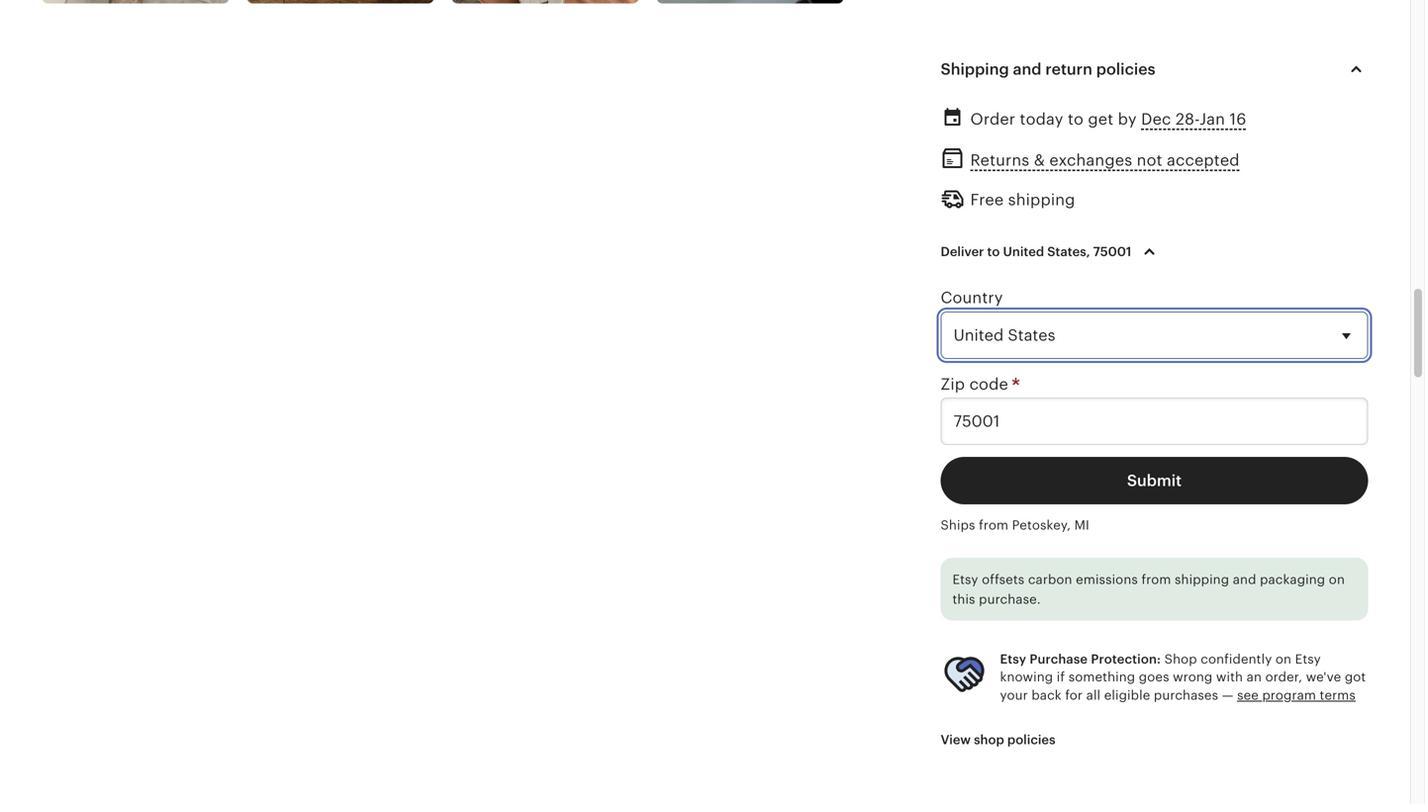Task type: describe. For each thing, give the bounding box(es) containing it.
28-
[[1176, 110, 1200, 128]]

not
[[1137, 151, 1163, 169]]

Zip code text field
[[941, 398, 1369, 446]]

etsy offsets carbon emissions from shipping and packaging on this purchase.
[[953, 573, 1346, 607]]

something
[[1069, 670, 1136, 685]]

see
[[1238, 688, 1259, 703]]

policies inside view shop policies "button"
[[1008, 733, 1056, 748]]

zip
[[941, 376, 966, 393]]

get
[[1089, 110, 1114, 128]]

ships
[[941, 518, 976, 533]]

all
[[1087, 688, 1101, 703]]

16
[[1230, 110, 1247, 128]]

program
[[1263, 688, 1317, 703]]

accepted
[[1167, 151, 1240, 169]]

etsy purchase protection:
[[1001, 652, 1162, 667]]

view shop policies button
[[926, 723, 1071, 759]]

policies inside shipping and return policies dropdown button
[[1097, 60, 1156, 78]]

free shipping
[[971, 191, 1076, 209]]

shipping and return policies button
[[923, 46, 1387, 93]]

on inside etsy offsets carbon emissions from shipping and packaging on this purchase.
[[1330, 573, 1346, 588]]

0 horizontal spatial from
[[979, 518, 1009, 533]]

got
[[1345, 670, 1367, 685]]

carbon
[[1029, 573, 1073, 588]]

on inside shop confidently on etsy knowing if something goes wrong with an order, we've got your back for all eligible purchases —
[[1276, 652, 1292, 667]]

dec
[[1142, 110, 1172, 128]]

etsy for etsy offsets carbon emissions from shipping and packaging on this purchase.
[[953, 573, 979, 588]]

petoskey,
[[1013, 518, 1071, 533]]

shipping inside etsy offsets carbon emissions from shipping and packaging on this purchase.
[[1175, 573, 1230, 588]]

states,
[[1048, 245, 1091, 259]]

wrong
[[1173, 670, 1213, 685]]

deliver
[[941, 245, 985, 259]]

ships from petoskey, mi
[[941, 518, 1090, 533]]

etsy inside shop confidently on etsy knowing if something goes wrong with an order, we've got your back for all eligible purchases —
[[1296, 652, 1322, 667]]

back
[[1032, 688, 1062, 703]]

if
[[1057, 670, 1066, 685]]

with
[[1217, 670, 1244, 685]]

knowing
[[1001, 670, 1054, 685]]

purchase
[[1030, 652, 1088, 667]]

confidently
[[1201, 652, 1273, 667]]

shipping and return policies
[[941, 60, 1156, 78]]

dec 28-jan 16 button
[[1142, 105, 1247, 134]]

today
[[1020, 110, 1064, 128]]

purchases
[[1154, 688, 1219, 703]]

&
[[1034, 151, 1046, 169]]

deliver to united states, 75001 button
[[926, 231, 1177, 273]]

protection:
[[1092, 652, 1162, 667]]

exchanges
[[1050, 151, 1133, 169]]

your
[[1001, 688, 1029, 703]]

terms
[[1320, 688, 1356, 703]]

order today to get by dec 28-jan 16
[[971, 110, 1247, 128]]

view
[[941, 733, 971, 748]]

order
[[971, 110, 1016, 128]]

united
[[1003, 245, 1045, 259]]

to inside deliver to united states, 75001 dropdown button
[[988, 245, 1000, 259]]



Task type: locate. For each thing, give the bounding box(es) containing it.
1 horizontal spatial policies
[[1097, 60, 1156, 78]]

on up order, on the right bottom of page
[[1276, 652, 1292, 667]]

deliver to united states, 75001
[[941, 245, 1132, 259]]

1 vertical spatial to
[[988, 245, 1000, 259]]

packaging
[[1261, 573, 1326, 588]]

from
[[979, 518, 1009, 533], [1142, 573, 1172, 588]]

eligible
[[1105, 688, 1151, 703]]

1 vertical spatial shipping
[[1175, 573, 1230, 588]]

offsets
[[982, 573, 1025, 588]]

—
[[1223, 688, 1234, 703]]

submit
[[1128, 472, 1182, 490]]

from right "emissions"
[[1142, 573, 1172, 588]]

shipping up shop
[[1175, 573, 1230, 588]]

mi
[[1075, 518, 1090, 533]]

etsy up we've
[[1296, 652, 1322, 667]]

and inside shipping and return policies dropdown button
[[1013, 60, 1042, 78]]

purchase.
[[979, 592, 1041, 607]]

emissions
[[1076, 573, 1139, 588]]

shipping
[[1009, 191, 1076, 209], [1175, 573, 1230, 588]]

shop
[[1165, 652, 1198, 667]]

0 vertical spatial to
[[1068, 110, 1084, 128]]

1 horizontal spatial shipping
[[1175, 573, 1230, 588]]

this
[[953, 592, 976, 607]]

1 vertical spatial on
[[1276, 652, 1292, 667]]

1 horizontal spatial to
[[1068, 110, 1084, 128]]

2 horizontal spatial etsy
[[1296, 652, 1322, 667]]

shop
[[974, 733, 1005, 748]]

0 vertical spatial shipping
[[1009, 191, 1076, 209]]

order,
[[1266, 670, 1303, 685]]

returns & exchanges not accepted
[[971, 151, 1240, 169]]

0 horizontal spatial to
[[988, 245, 1000, 259]]

etsy
[[953, 573, 979, 588], [1001, 652, 1027, 667], [1296, 652, 1322, 667]]

view shop policies
[[941, 733, 1056, 748]]

policies right "shop"
[[1008, 733, 1056, 748]]

returns
[[971, 151, 1030, 169]]

1 vertical spatial from
[[1142, 573, 1172, 588]]

shop confidently on etsy knowing if something goes wrong with an order, we've got your back for all eligible purchases —
[[1001, 652, 1367, 703]]

0 vertical spatial from
[[979, 518, 1009, 533]]

to left united
[[988, 245, 1000, 259]]

see program terms
[[1238, 688, 1356, 703]]

country
[[941, 289, 1004, 307]]

shipping down & on the right of the page
[[1009, 191, 1076, 209]]

and left packaging
[[1233, 573, 1257, 588]]

on
[[1330, 573, 1346, 588], [1276, 652, 1292, 667]]

free
[[971, 191, 1004, 209]]

an
[[1247, 670, 1262, 685]]

return
[[1046, 60, 1093, 78]]

see program terms link
[[1238, 688, 1356, 703]]

1 vertical spatial policies
[[1008, 733, 1056, 748]]

0 horizontal spatial policies
[[1008, 733, 1056, 748]]

0 horizontal spatial on
[[1276, 652, 1292, 667]]

and inside etsy offsets carbon emissions from shipping and packaging on this purchase.
[[1233, 573, 1257, 588]]

from right "ships"
[[979, 518, 1009, 533]]

1 horizontal spatial from
[[1142, 573, 1172, 588]]

shipping
[[941, 60, 1010, 78]]

0 vertical spatial policies
[[1097, 60, 1156, 78]]

code
[[970, 376, 1009, 393]]

0 horizontal spatial etsy
[[953, 573, 979, 588]]

1 horizontal spatial on
[[1330, 573, 1346, 588]]

by
[[1118, 110, 1137, 128]]

0 horizontal spatial and
[[1013, 60, 1042, 78]]

1 vertical spatial and
[[1233, 573, 1257, 588]]

1 horizontal spatial and
[[1233, 573, 1257, 588]]

1 horizontal spatial etsy
[[1001, 652, 1027, 667]]

from inside etsy offsets carbon emissions from shipping and packaging on this purchase.
[[1142, 573, 1172, 588]]

75001
[[1094, 245, 1132, 259]]

to left get
[[1068, 110, 1084, 128]]

and left return
[[1013, 60, 1042, 78]]

0 vertical spatial on
[[1330, 573, 1346, 588]]

etsy up 'this'
[[953, 573, 979, 588]]

etsy inside etsy offsets carbon emissions from shipping and packaging on this purchase.
[[953, 573, 979, 588]]

etsy for etsy purchase protection:
[[1001, 652, 1027, 667]]

etsy up knowing
[[1001, 652, 1027, 667]]

returns & exchanges not accepted button
[[971, 146, 1240, 175]]

jan
[[1200, 110, 1226, 128]]

for
[[1066, 688, 1083, 703]]

on right packaging
[[1330, 573, 1346, 588]]

submit button
[[941, 457, 1369, 505]]

to
[[1068, 110, 1084, 128], [988, 245, 1000, 259]]

0 vertical spatial and
[[1013, 60, 1042, 78]]

policies up by
[[1097, 60, 1156, 78]]

we've
[[1307, 670, 1342, 685]]

0 horizontal spatial shipping
[[1009, 191, 1076, 209]]

policies
[[1097, 60, 1156, 78], [1008, 733, 1056, 748]]

goes
[[1139, 670, 1170, 685]]

and
[[1013, 60, 1042, 78], [1233, 573, 1257, 588]]

zip code
[[941, 376, 1013, 393]]



Task type: vqa. For each thing, say whether or not it's contained in the screenshot.
the right and
yes



